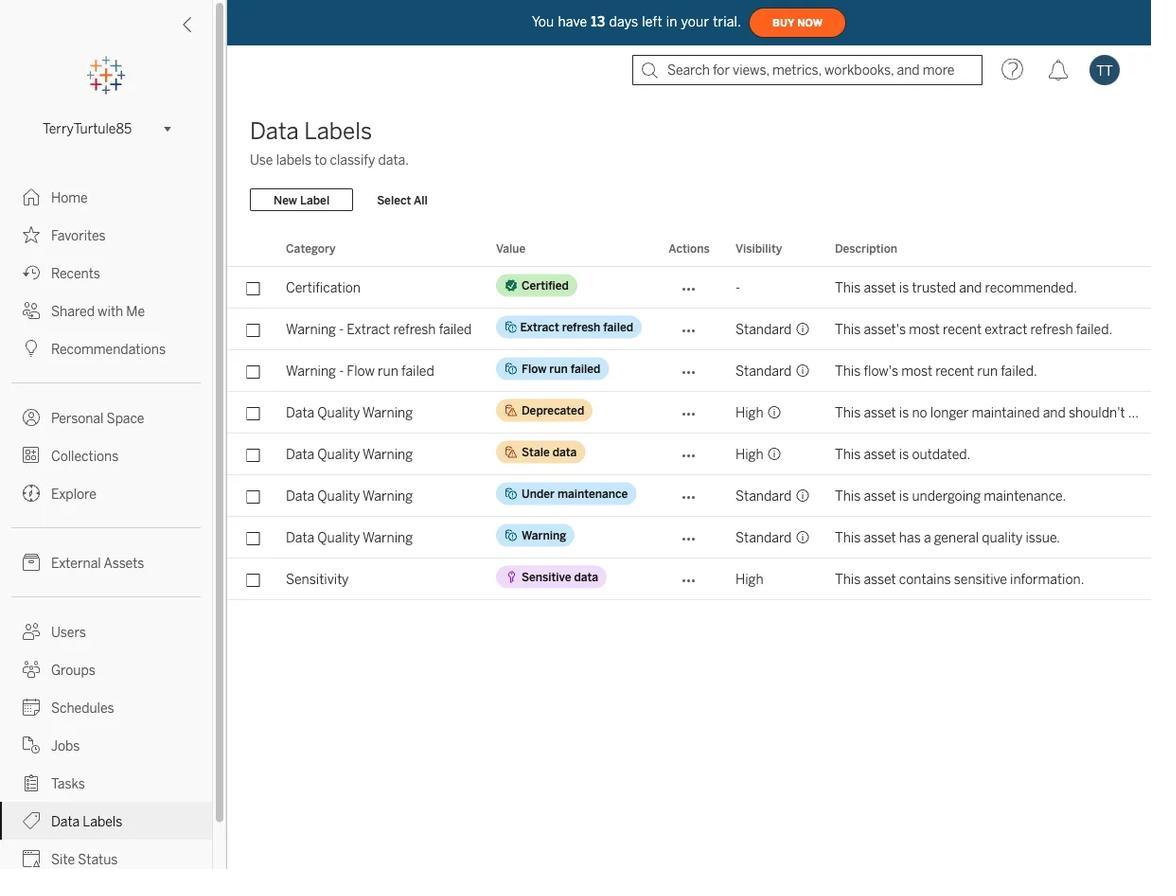 Task type: describe. For each thing, give the bounding box(es) containing it.
maintenance
[[558, 487, 628, 501]]

recommended.
[[985, 280, 1078, 295]]

home
[[51, 190, 88, 206]]

tasks
[[51, 776, 85, 792]]

grid containing certification
[[227, 231, 1152, 869]]

actions
[[669, 242, 710, 255]]

longer
[[931, 405, 969, 421]]

personal space link
[[0, 399, 212, 437]]

buy
[[773, 17, 795, 29]]

you have 13 days left in your trial.
[[532, 14, 742, 30]]

category
[[286, 242, 336, 255]]

new label
[[274, 193, 330, 207]]

asset for sensitive
[[864, 572, 897, 587]]

certified
[[522, 278, 569, 292]]

data quality warning for this asset is undergoing maintenance.
[[286, 488, 413, 504]]

a
[[924, 530, 932, 546]]

recommendations link
[[0, 330, 212, 367]]

data quality warning for this asset is no longer maintained and shouldn't be u
[[286, 405, 413, 421]]

users
[[51, 625, 86, 640]]

row containing certification
[[227, 267, 1152, 309]]

3 high from the top
[[736, 572, 764, 587]]

standard for this asset's most recent extract refresh failed.
[[736, 322, 792, 337]]

this for this asset is no longer maintained and shouldn't be u
[[835, 405, 861, 421]]

this for this asset is outdated.
[[835, 447, 861, 462]]

sensitive data
[[522, 570, 599, 584]]

left
[[642, 14, 663, 30]]

asset's
[[864, 322, 906, 337]]

explore
[[51, 486, 96, 502]]

collections
[[51, 448, 119, 464]]

select all
[[377, 193, 428, 207]]

stale
[[522, 445, 550, 459]]

maintained
[[972, 405, 1040, 421]]

recommendations
[[51, 341, 166, 357]]

warning - extract refresh failed
[[286, 322, 472, 337]]

external assets
[[51, 555, 144, 571]]

standard for this flow's most recent run failed.
[[736, 363, 792, 379]]

certification
[[286, 280, 361, 295]]

7 row from the top
[[227, 517, 1152, 559]]

value
[[496, 242, 526, 255]]

groups link
[[0, 651, 212, 689]]

this for this asset has a general quality issue.
[[835, 530, 861, 546]]

data.
[[378, 152, 409, 168]]

data labels
[[51, 814, 122, 830]]

0 horizontal spatial and
[[960, 280, 983, 295]]

standard for this asset has a general quality issue.
[[736, 530, 792, 546]]

trusted
[[913, 280, 957, 295]]

data for this asset is undergoing maintenance.
[[286, 488, 315, 504]]

data for this asset is no longer maintained and shouldn't be u
[[286, 405, 315, 421]]

shared
[[51, 304, 95, 319]]

undergoing
[[913, 488, 981, 504]]

data quality warning for this asset has a general quality issue.
[[286, 530, 413, 546]]

row group containing certification
[[227, 267, 1152, 600]]

1 horizontal spatial extract
[[520, 320, 559, 334]]

this asset is undergoing maintenance.
[[835, 488, 1067, 504]]

general
[[935, 530, 979, 546]]

asset for trusted
[[864, 280, 897, 295]]

flow's
[[864, 363, 899, 379]]

recent for extract
[[943, 322, 982, 337]]

under maintenance
[[522, 487, 628, 501]]

quality for this asset is no longer maintained and shouldn't be u
[[318, 405, 360, 421]]

label
[[300, 193, 330, 207]]

this asset is no longer maintained and shouldn't be u
[[835, 405, 1152, 421]]

information.
[[1011, 572, 1085, 587]]

0 horizontal spatial refresh
[[393, 322, 436, 337]]

buy now
[[773, 17, 823, 29]]

Search for views, metrics, workbooks, and more text field
[[633, 55, 983, 85]]

flow run failed
[[522, 362, 601, 376]]

data quality warning for this asset is outdated.
[[286, 447, 413, 462]]

5 row from the top
[[227, 434, 1152, 475]]

this asset is outdated.
[[835, 447, 971, 462]]

use
[[250, 152, 273, 168]]

all
[[414, 193, 428, 207]]

terryturtule85 button
[[35, 117, 177, 140]]

this for this flow's most recent run failed.
[[835, 363, 861, 379]]

external
[[51, 555, 101, 571]]

0 horizontal spatial failed.
[[1001, 363, 1038, 379]]

you
[[532, 14, 554, 30]]

is for trusted
[[900, 280, 910, 295]]

terryturtule85
[[43, 121, 132, 137]]

is for outdated.
[[900, 447, 910, 462]]

quality for this asset is outdated.
[[318, 447, 360, 462]]

data for this asset is outdated.
[[286, 447, 315, 462]]

1 horizontal spatial refresh
[[562, 320, 601, 334]]

external assets link
[[0, 544, 212, 582]]

new
[[274, 193, 297, 207]]

schedules link
[[0, 689, 212, 726]]

this for this asset is trusted and recommended.
[[835, 280, 861, 295]]

trial.
[[713, 14, 742, 30]]

maintenance.
[[984, 488, 1067, 504]]

0 horizontal spatial extract
[[347, 322, 390, 337]]

home link
[[0, 178, 212, 216]]

site
[[51, 852, 75, 868]]

contains
[[900, 572, 952, 587]]

extract
[[985, 322, 1028, 337]]

shouldn't
[[1069, 405, 1126, 421]]

labels for data labels use labels to classify data.
[[304, 118, 372, 145]]

1 horizontal spatial and
[[1043, 405, 1066, 421]]

personal space
[[51, 411, 144, 426]]

to
[[315, 152, 327, 168]]



Task type: locate. For each thing, give the bounding box(es) containing it.
standard for this asset is undergoing maintenance.
[[736, 488, 792, 504]]

deprecated
[[522, 403, 585, 417]]

data inside main navigation. press the up and down arrow keys to access links. "element"
[[51, 814, 80, 830]]

8 row from the top
[[227, 559, 1152, 600]]

jobs
[[51, 738, 80, 754]]

most right asset's
[[909, 322, 940, 337]]

and right 'trusted' at the right of page
[[960, 280, 983, 295]]

6 this from the top
[[835, 488, 861, 504]]

asset for a
[[864, 530, 897, 546]]

4 data quality warning from the top
[[286, 530, 413, 546]]

this left flow's
[[835, 363, 861, 379]]

1 vertical spatial failed.
[[1001, 363, 1038, 379]]

labels inside main navigation. press the up and down arrow keys to access links. "element"
[[83, 814, 122, 830]]

failed. down extract
[[1001, 363, 1038, 379]]

data quality warning
[[286, 405, 413, 421], [286, 447, 413, 462], [286, 488, 413, 504], [286, 530, 413, 546]]

1 vertical spatial labels
[[83, 814, 122, 830]]

data right stale
[[553, 445, 577, 459]]

space
[[107, 411, 144, 426]]

quality
[[982, 530, 1023, 546]]

extract refresh failed
[[520, 320, 634, 334]]

labels inside the data labels use labels to classify data.
[[304, 118, 372, 145]]

failed. down recommended.
[[1077, 322, 1113, 337]]

2 data quality warning from the top
[[286, 447, 413, 462]]

with
[[98, 304, 123, 319]]

7 this from the top
[[835, 530, 861, 546]]

2 standard from the top
[[736, 363, 792, 379]]

stale data
[[522, 445, 577, 459]]

1 horizontal spatial run
[[550, 362, 568, 376]]

recent up the longer
[[936, 363, 975, 379]]

6 row from the top
[[227, 475, 1152, 517]]

is for no
[[900, 405, 910, 421]]

u
[[1147, 405, 1152, 421]]

0 vertical spatial and
[[960, 280, 983, 295]]

data labels link
[[0, 802, 212, 840]]

shared with me
[[51, 304, 145, 319]]

1 this from the top
[[835, 280, 861, 295]]

recent
[[943, 322, 982, 337], [936, 363, 975, 379]]

most for flow's
[[902, 363, 933, 379]]

data right sensitive
[[574, 570, 599, 584]]

and
[[960, 280, 983, 295], [1043, 405, 1066, 421]]

data for this asset has a general quality issue.
[[286, 530, 315, 546]]

issue.
[[1026, 530, 1061, 546]]

warning - flow run failed
[[286, 363, 434, 379]]

classify
[[330, 152, 375, 168]]

is left 'trusted' at the right of page
[[900, 280, 910, 295]]

1 vertical spatial recent
[[936, 363, 975, 379]]

labels for data labels
[[83, 814, 122, 830]]

asset
[[864, 280, 897, 295], [864, 405, 897, 421], [864, 447, 897, 462], [864, 488, 897, 504], [864, 530, 897, 546], [864, 572, 897, 587]]

extract down the certified
[[520, 320, 559, 334]]

3 asset from the top
[[864, 447, 897, 462]]

outdated.
[[913, 447, 971, 462]]

row
[[227, 267, 1152, 309], [227, 309, 1152, 350], [227, 350, 1152, 392], [227, 392, 1152, 434], [227, 434, 1152, 475], [227, 475, 1152, 517], [227, 517, 1152, 559], [227, 559, 1152, 600]]

most right flow's
[[902, 363, 933, 379]]

2 vertical spatial -
[[339, 363, 344, 379]]

me
[[126, 304, 145, 319]]

this asset's most recent extract refresh failed.
[[835, 322, 1113, 337]]

site status link
[[0, 840, 212, 869]]

now
[[798, 17, 823, 29]]

4 is from the top
[[900, 488, 910, 504]]

1 horizontal spatial failed.
[[1077, 322, 1113, 337]]

is left no on the right top of the page
[[900, 405, 910, 421]]

2 asset from the top
[[864, 405, 897, 421]]

navigation panel element
[[0, 57, 212, 869]]

0 vertical spatial labels
[[304, 118, 372, 145]]

4 standard from the top
[[736, 530, 792, 546]]

refresh right extract
[[1031, 322, 1074, 337]]

this left has
[[835, 530, 861, 546]]

row containing warning - flow run failed
[[227, 350, 1152, 392]]

- down warning - extract refresh failed
[[339, 363, 344, 379]]

select
[[377, 193, 411, 207]]

quality for this asset is undergoing maintenance.
[[318, 488, 360, 504]]

data
[[553, 445, 577, 459], [574, 570, 599, 584]]

data inside the data labels use labels to classify data.
[[250, 118, 299, 145]]

2 row from the top
[[227, 309, 1152, 350]]

1 standard from the top
[[736, 322, 792, 337]]

recent down this asset is trusted and recommended.
[[943, 322, 982, 337]]

1 vertical spatial most
[[902, 363, 933, 379]]

6 asset from the top
[[864, 572, 897, 587]]

grid
[[227, 231, 1152, 869]]

3 standard from the top
[[736, 488, 792, 504]]

explore link
[[0, 474, 212, 512]]

2 is from the top
[[900, 405, 910, 421]]

warning
[[286, 322, 336, 337], [286, 363, 336, 379], [363, 405, 413, 421], [363, 447, 413, 462], [363, 488, 413, 504], [522, 528, 567, 542], [363, 530, 413, 546]]

site status
[[51, 852, 118, 868]]

sensitive
[[955, 572, 1008, 587]]

extract up warning - flow run failed in the top left of the page
[[347, 322, 390, 337]]

most
[[909, 322, 940, 337], [902, 363, 933, 379]]

refresh
[[562, 320, 601, 334], [393, 322, 436, 337], [1031, 322, 1074, 337]]

row containing sensitivity
[[227, 559, 1152, 600]]

1 horizontal spatial labels
[[304, 118, 372, 145]]

asset down description
[[864, 280, 897, 295]]

failed.
[[1077, 322, 1113, 337], [1001, 363, 1038, 379]]

5 asset from the top
[[864, 530, 897, 546]]

refresh up warning - flow run failed in the top left of the page
[[393, 322, 436, 337]]

0 vertical spatial -
[[736, 280, 741, 295]]

1 vertical spatial and
[[1043, 405, 1066, 421]]

is left outdated.
[[900, 447, 910, 462]]

1 vertical spatial high
[[736, 447, 764, 462]]

main navigation. press the up and down arrow keys to access links. element
[[0, 178, 212, 869]]

1 quality from the top
[[318, 405, 360, 421]]

labels
[[276, 152, 312, 168]]

this
[[835, 280, 861, 295], [835, 322, 861, 337], [835, 363, 861, 379], [835, 405, 861, 421], [835, 447, 861, 462], [835, 488, 861, 504], [835, 530, 861, 546], [835, 572, 861, 587]]

2 high from the top
[[736, 447, 764, 462]]

2 horizontal spatial run
[[978, 363, 998, 379]]

this left contains
[[835, 572, 861, 587]]

2 quality from the top
[[318, 447, 360, 462]]

asset left no on the right top of the page
[[864, 405, 897, 421]]

high
[[736, 405, 764, 421], [736, 447, 764, 462], [736, 572, 764, 587]]

asset left contains
[[864, 572, 897, 587]]

data labels use labels to classify data.
[[250, 118, 409, 168]]

asset left has
[[864, 530, 897, 546]]

1 asset from the top
[[864, 280, 897, 295]]

data for sensitivity
[[574, 570, 599, 584]]

this flow's most recent run failed.
[[835, 363, 1038, 379]]

this down this asset is outdated.
[[835, 488, 861, 504]]

3 is from the top
[[900, 447, 910, 462]]

3 this from the top
[[835, 363, 861, 379]]

0 vertical spatial high
[[736, 405, 764, 421]]

- down certification
[[339, 322, 344, 337]]

labels up classify
[[304, 118, 372, 145]]

is
[[900, 280, 910, 295], [900, 405, 910, 421], [900, 447, 910, 462], [900, 488, 910, 504]]

run down warning - extract refresh failed
[[378, 363, 399, 379]]

0 vertical spatial data
[[553, 445, 577, 459]]

1 vertical spatial data
[[574, 570, 599, 584]]

2 horizontal spatial refresh
[[1031, 322, 1074, 337]]

this asset is trusted and recommended.
[[835, 280, 1078, 295]]

data
[[250, 118, 299, 145], [286, 405, 315, 421], [286, 447, 315, 462], [286, 488, 315, 504], [286, 530, 315, 546], [51, 814, 80, 830]]

3 quality from the top
[[318, 488, 360, 504]]

is down this asset is outdated.
[[900, 488, 910, 504]]

asset for undergoing
[[864, 488, 897, 504]]

1 vertical spatial -
[[339, 322, 344, 337]]

4 this from the top
[[835, 405, 861, 421]]

flow down warning - extract refresh failed
[[347, 363, 375, 379]]

3 data quality warning from the top
[[286, 488, 413, 504]]

4 quality from the top
[[318, 530, 360, 546]]

standard
[[736, 322, 792, 337], [736, 363, 792, 379], [736, 488, 792, 504], [736, 530, 792, 546]]

this for this asset is undergoing maintenance.
[[835, 488, 861, 504]]

high for this asset is no longer maintained and shouldn't be u
[[736, 405, 764, 421]]

buy now button
[[749, 8, 847, 38]]

1 is from the top
[[900, 280, 910, 295]]

- for warning - flow run failed
[[339, 363, 344, 379]]

- down visibility
[[736, 280, 741, 295]]

flow up 'deprecated'
[[522, 362, 547, 376]]

visibility
[[736, 242, 783, 255]]

flow
[[522, 362, 547, 376], [347, 363, 375, 379]]

most for asset's
[[909, 322, 940, 337]]

your
[[682, 14, 709, 30]]

2 this from the top
[[835, 322, 861, 337]]

3 row from the top
[[227, 350, 1152, 392]]

labels up the site status link
[[83, 814, 122, 830]]

4 asset from the top
[[864, 488, 897, 504]]

this up this asset is outdated.
[[835, 405, 861, 421]]

and left shouldn't
[[1043, 405, 1066, 421]]

this asset has a general quality issue.
[[835, 530, 1061, 546]]

2 vertical spatial high
[[736, 572, 764, 587]]

1 horizontal spatial flow
[[522, 362, 547, 376]]

row containing warning - extract refresh failed
[[227, 309, 1152, 350]]

new label button
[[250, 188, 353, 211]]

this for this asset's most recent extract refresh failed.
[[835, 322, 861, 337]]

- for warning - extract refresh failed
[[339, 322, 344, 337]]

recent for run
[[936, 363, 975, 379]]

be
[[1129, 405, 1144, 421]]

users link
[[0, 613, 212, 651]]

5 this from the top
[[835, 447, 861, 462]]

1 row from the top
[[227, 267, 1152, 309]]

data for data quality warning
[[553, 445, 577, 459]]

recents
[[51, 266, 100, 281]]

status
[[78, 852, 118, 868]]

run up 'deprecated'
[[550, 362, 568, 376]]

recents link
[[0, 254, 212, 292]]

0 vertical spatial recent
[[943, 322, 982, 337]]

0 horizontal spatial labels
[[83, 814, 122, 830]]

run
[[550, 362, 568, 376], [378, 363, 399, 379], [978, 363, 998, 379]]

select all button
[[365, 188, 440, 211]]

this left asset's
[[835, 322, 861, 337]]

collections link
[[0, 437, 212, 474]]

sensitive
[[522, 570, 571, 584]]

0 vertical spatial failed.
[[1077, 322, 1113, 337]]

-
[[736, 280, 741, 295], [339, 322, 344, 337], [339, 363, 344, 379]]

13
[[591, 14, 606, 30]]

4 row from the top
[[227, 392, 1152, 434]]

1 high from the top
[[736, 405, 764, 421]]

description
[[835, 242, 898, 255]]

favorites
[[51, 228, 106, 243]]

asset left outdated.
[[864, 447, 897, 462]]

0 horizontal spatial run
[[378, 363, 399, 379]]

asset down this asset is outdated.
[[864, 488, 897, 504]]

0 vertical spatial most
[[909, 322, 940, 337]]

is for undergoing
[[900, 488, 910, 504]]

sensitivity
[[286, 572, 349, 587]]

this for this asset contains sensitive information.
[[835, 572, 861, 587]]

run up this asset is no longer maintained and shouldn't be u
[[978, 363, 998, 379]]

row group
[[227, 267, 1152, 600]]

assets
[[104, 555, 144, 571]]

1 data quality warning from the top
[[286, 405, 413, 421]]

0 horizontal spatial flow
[[347, 363, 375, 379]]

this left outdated.
[[835, 447, 861, 462]]

this asset contains sensitive information.
[[835, 572, 1085, 587]]

failed
[[604, 320, 634, 334], [439, 322, 472, 337], [571, 362, 601, 376], [402, 363, 434, 379]]

asset for outdated.
[[864, 447, 897, 462]]

no
[[913, 405, 928, 421]]

groups
[[51, 662, 95, 678]]

under
[[522, 487, 555, 501]]

shared with me link
[[0, 292, 212, 330]]

8 this from the top
[[835, 572, 861, 587]]

quality for this asset has a general quality issue.
[[318, 530, 360, 546]]

this down description
[[835, 280, 861, 295]]

refresh up flow run failed
[[562, 320, 601, 334]]

favorites link
[[0, 216, 212, 254]]

asset for no
[[864, 405, 897, 421]]

high for this asset is outdated.
[[736, 447, 764, 462]]



Task type: vqa. For each thing, say whether or not it's contained in the screenshot.
the left sheet
no



